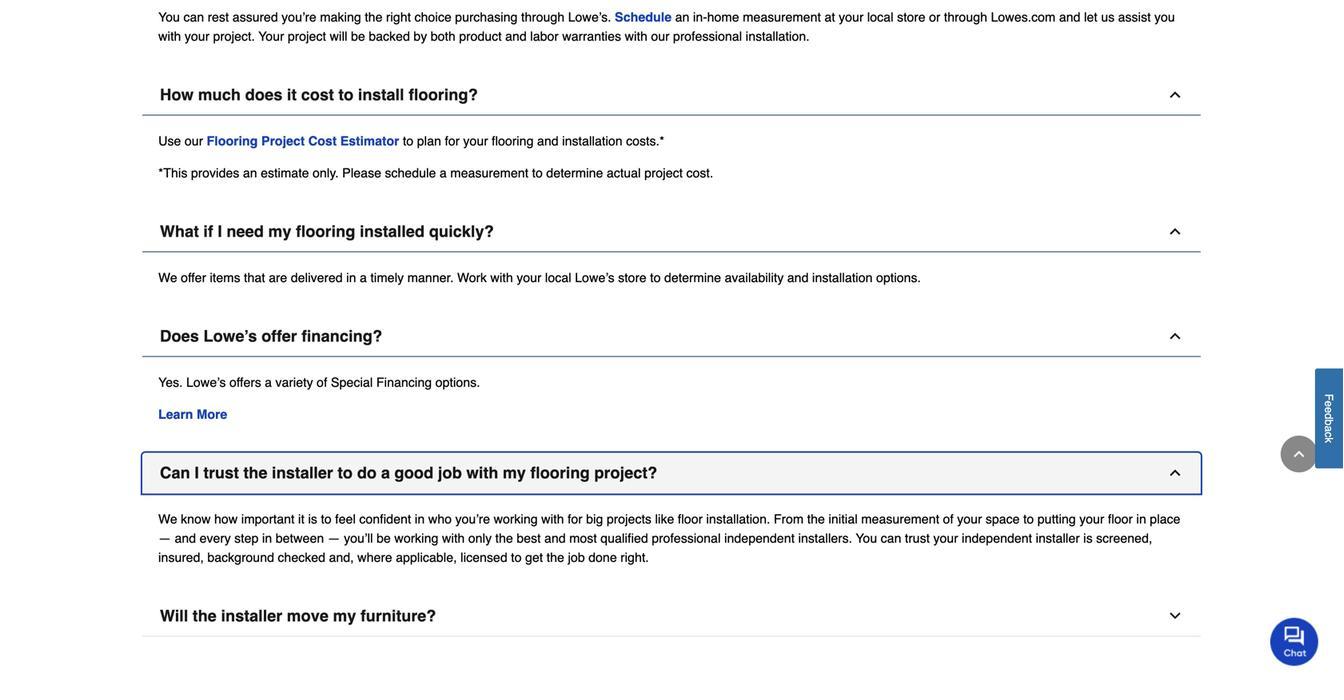 Task type: vqa. For each thing, say whether or not it's contained in the screenshot.
main content
no



Task type: locate. For each thing, give the bounding box(es) containing it.
how
[[214, 512, 238, 527]]

our right use
[[185, 134, 203, 148]]

a for schedule
[[440, 166, 447, 180]]

2 vertical spatial my
[[333, 607, 356, 625]]

professional down like
[[652, 531, 721, 546]]

0 horizontal spatial project
[[288, 29, 326, 44]]

1 vertical spatial determine
[[664, 270, 721, 285]]

professional inside we know how important it is to feel confident in who you're working with for big projects like floor installation. from the initial measurement of your space to putting your floor in place — and every step in between — you'll be working with only the best and most qualified professional independent installers. you can trust your independent installer is screened, insured, background checked and, where applicable, licensed to get the job done right.
[[652, 531, 721, 546]]

determine down the "what if i need my flooring installed quickly?" button
[[664, 270, 721, 285]]

the up important
[[243, 464, 267, 482]]

measurement up quickly?
[[450, 166, 529, 180]]

be inside an in-home measurement at your local store or through lowes.com and let us assist you with your project. your project will be backed by both product and labor warranties with our professional installation.
[[351, 29, 365, 44]]

installer up important
[[272, 464, 333, 482]]

1 horizontal spatial is
[[1084, 531, 1093, 546]]

0 horizontal spatial local
[[545, 270, 572, 285]]

0 vertical spatial professional
[[673, 29, 742, 44]]

0 horizontal spatial you're
[[282, 10, 316, 24]]

you'll
[[344, 531, 373, 546]]

offer left items on the top left of the page
[[181, 270, 206, 285]]

schedule
[[385, 166, 436, 180]]

installer left "move"
[[221, 607, 282, 625]]

need
[[227, 222, 264, 241]]

chevron up image for a
[[1167, 465, 1183, 481]]

1 vertical spatial you're
[[455, 512, 490, 527]]

an
[[675, 10, 690, 24], [243, 166, 257, 180]]

good
[[395, 464, 434, 482]]

in right delivered at the top
[[346, 270, 356, 285]]

a inside f e e d b a c k button
[[1323, 426, 1336, 432]]

0 vertical spatial our
[[651, 29, 670, 44]]

chevron up image down you
[[1167, 87, 1183, 103]]

independent down the from
[[724, 531, 795, 546]]

1 vertical spatial you
[[856, 531, 877, 546]]

measurement right initial
[[861, 512, 940, 527]]

2 independent from the left
[[962, 531, 1032, 546]]

are
[[269, 270, 287, 285]]

2 horizontal spatial measurement
[[861, 512, 940, 527]]

independent
[[724, 531, 795, 546], [962, 531, 1032, 546]]

qualified
[[601, 531, 648, 546]]

lowe's for financing?
[[203, 327, 257, 345]]

1 horizontal spatial offer
[[262, 327, 297, 345]]

chevron up image
[[1167, 224, 1183, 239], [1167, 328, 1183, 344], [1167, 465, 1183, 481]]

1 vertical spatial working
[[394, 531, 439, 546]]

items
[[210, 270, 240, 285]]

0 vertical spatial chevron up image
[[1167, 224, 1183, 239]]

a right offers
[[265, 375, 272, 390]]

0 horizontal spatial of
[[317, 375, 327, 390]]

installation.
[[746, 29, 810, 44], [706, 512, 770, 527]]

i right can
[[195, 464, 199, 482]]

is up between
[[308, 512, 317, 527]]

measurement left the at
[[743, 10, 821, 24]]

let
[[1084, 10, 1098, 24]]

0 vertical spatial for
[[445, 134, 460, 148]]

and
[[1059, 10, 1081, 24], [505, 29, 527, 44], [537, 134, 559, 148], [787, 270, 809, 285], [175, 531, 196, 546], [545, 531, 566, 546]]

1 vertical spatial chevron up image
[[1167, 328, 1183, 344]]

1 vertical spatial i
[[195, 464, 199, 482]]

we down what
[[158, 270, 177, 285]]

1 vertical spatial trust
[[905, 531, 930, 546]]

e
[[1323, 401, 1336, 407], [1323, 407, 1336, 413]]

1 horizontal spatial my
[[333, 607, 356, 625]]

floor right like
[[678, 512, 703, 527]]

0 vertical spatial working
[[494, 512, 538, 527]]

2 vertical spatial chevron up image
[[1167, 465, 1183, 481]]

0 horizontal spatial chevron up image
[[1167, 87, 1183, 103]]

job inside we know how important it is to feel confident in who you're working with for big projects like floor installation. from the initial measurement of your space to putting your floor in place — and every step in between — you'll be working with only the best and most qualified professional independent installers. you can trust your independent installer is screened, insured, background checked and, where applicable, licensed to get the job done right.
[[568, 550, 585, 565]]

2 chevron up image from the top
[[1167, 328, 1183, 344]]

cost.
[[687, 166, 714, 180]]

project left will
[[288, 29, 326, 44]]

with down the who
[[442, 531, 465, 546]]

1 vertical spatial be
[[377, 531, 391, 546]]

professional
[[673, 29, 742, 44], [652, 531, 721, 546]]

please
[[342, 166, 381, 180]]

store down the "what if i need my flooring installed quickly?" button
[[618, 270, 647, 285]]

1 horizontal spatial chevron up image
[[1291, 446, 1307, 462]]

working up the best
[[494, 512, 538, 527]]

1 vertical spatial job
[[568, 550, 585, 565]]

with left big in the left bottom of the page
[[541, 512, 564, 527]]

1 vertical spatial of
[[943, 512, 954, 527]]

you're up your
[[282, 10, 316, 24]]

1 horizontal spatial you're
[[455, 512, 490, 527]]

rest
[[208, 10, 229, 24]]

learn
[[158, 407, 193, 422]]

0 horizontal spatial floor
[[678, 512, 703, 527]]

the right only
[[495, 531, 513, 546]]

we know how important it is to feel confident in who you're working with for big projects like floor installation. from the initial measurement of your space to putting your floor in place — and every step in between — you'll be working with only the best and most qualified professional independent installers. you can trust your independent installer is screened, insured, background checked and, where applicable, licensed to get the job done right.
[[158, 512, 1181, 565]]

estimator
[[340, 134, 399, 148]]

with up only
[[466, 464, 498, 482]]

1 horizontal spatial i
[[218, 222, 222, 241]]

local
[[867, 10, 894, 24], [545, 270, 572, 285]]

timely
[[371, 270, 404, 285]]

independent down space at the bottom of the page
[[962, 531, 1032, 546]]

in left the who
[[415, 512, 425, 527]]

project
[[261, 134, 305, 148]]

2 floor from the left
[[1108, 512, 1133, 527]]

with right work
[[490, 270, 513, 285]]

0 vertical spatial chevron up image
[[1167, 87, 1183, 103]]

the right will
[[193, 607, 217, 625]]

installer inside can i trust the installer to do a good job with my flooring project? button
[[272, 464, 333, 482]]

a right do at the bottom of page
[[381, 464, 390, 482]]

0 vertical spatial installation
[[562, 134, 623, 148]]

we
[[158, 270, 177, 285], [158, 512, 177, 527]]

0 vertical spatial installer
[[272, 464, 333, 482]]

1 vertical spatial options.
[[435, 375, 480, 390]]

my right need
[[268, 222, 291, 241]]

1 horizontal spatial —
[[328, 531, 340, 546]]

1 vertical spatial installation.
[[706, 512, 770, 527]]

with inside button
[[466, 464, 498, 482]]

e up b
[[1323, 407, 1336, 413]]

our down schedule link
[[651, 29, 670, 44]]

project
[[288, 29, 326, 44], [645, 166, 683, 180]]

installer down putting
[[1036, 531, 1080, 546]]

availability
[[725, 270, 784, 285]]

professional down in-
[[673, 29, 742, 44]]

1 horizontal spatial can
[[881, 531, 902, 546]]

1 horizontal spatial independent
[[962, 531, 1032, 546]]

1 chevron up image from the top
[[1167, 224, 1183, 239]]

1 — from the left
[[158, 531, 171, 546]]

of right variety
[[317, 375, 327, 390]]

an left estimate
[[243, 166, 257, 180]]

a left timely
[[360, 270, 367, 285]]

e up d
[[1323, 401, 1336, 407]]

through
[[521, 10, 565, 24], [944, 10, 988, 24]]

1 horizontal spatial local
[[867, 10, 894, 24]]

purchasing
[[455, 10, 518, 24]]

3 chevron up image from the top
[[1167, 465, 1183, 481]]

0 vertical spatial i
[[218, 222, 222, 241]]

will
[[160, 607, 188, 625]]

0 horizontal spatial trust
[[203, 464, 239, 482]]

0 vertical spatial can
[[183, 10, 204, 24]]

warranties
[[562, 29, 621, 44]]

0 vertical spatial you
[[158, 10, 180, 24]]

background
[[207, 550, 274, 565]]

financing
[[376, 375, 432, 390]]

by
[[414, 29, 427, 44]]

1 horizontal spatial be
[[377, 531, 391, 546]]

home
[[707, 10, 739, 24]]

my up the best
[[503, 464, 526, 482]]

0 horizontal spatial i
[[195, 464, 199, 482]]

1 vertical spatial installer
[[1036, 531, 1080, 546]]

what
[[160, 222, 199, 241]]

0 vertical spatial lowe's
[[575, 270, 615, 285]]

my for furniture?
[[333, 607, 356, 625]]

our
[[651, 29, 670, 44], [185, 134, 203, 148]]

installer
[[272, 464, 333, 482], [1036, 531, 1080, 546], [221, 607, 282, 625]]

a up the k
[[1323, 426, 1336, 432]]

i right if
[[218, 222, 222, 241]]

chevron up image inside the "what if i need my flooring installed quickly?" button
[[1167, 224, 1183, 239]]

work
[[457, 270, 487, 285]]

can left rest
[[183, 10, 204, 24]]

0 vertical spatial it
[[287, 86, 297, 104]]

can inside we know how important it is to feel confident in who you're working with for big projects like floor installation. from the initial measurement of your space to putting your floor in place — and every step in between — you'll be working with only the best and most qualified professional independent installers. you can trust your independent installer is screened, insured, background checked and, where applicable, licensed to get the job done right.
[[881, 531, 902, 546]]

cost
[[301, 86, 334, 104]]

be down "confident"
[[377, 531, 391, 546]]

— up and,
[[328, 531, 340, 546]]

lowe's
[[575, 270, 615, 285], [203, 327, 257, 345], [186, 375, 226, 390]]

0 vertical spatial my
[[268, 222, 291, 241]]

you left rest
[[158, 10, 180, 24]]

quickly?
[[429, 222, 494, 241]]

only.
[[313, 166, 339, 180]]

2 horizontal spatial my
[[503, 464, 526, 482]]

how much does it cost to install flooring?
[[160, 86, 478, 104]]

1 vertical spatial installation
[[812, 270, 873, 285]]

1 vertical spatial we
[[158, 512, 177, 527]]

store
[[897, 10, 926, 24], [618, 270, 647, 285]]

project.
[[213, 29, 255, 44]]

it left cost
[[287, 86, 297, 104]]

an left in-
[[675, 10, 690, 24]]

lowe's inside button
[[203, 327, 257, 345]]

offer up variety
[[262, 327, 297, 345]]

*this
[[158, 166, 187, 180]]

store left or
[[897, 10, 926, 24]]

0 horizontal spatial working
[[394, 531, 439, 546]]

1 horizontal spatial options.
[[876, 270, 921, 285]]

2 vertical spatial measurement
[[861, 512, 940, 527]]

costs.*
[[626, 134, 665, 148]]

0 vertical spatial measurement
[[743, 10, 821, 24]]

1 vertical spatial offer
[[262, 327, 297, 345]]

chevron up image left f e e d b a c k button
[[1291, 446, 1307, 462]]

initial
[[829, 512, 858, 527]]

0 vertical spatial installation.
[[746, 29, 810, 44]]

0 vertical spatial we
[[158, 270, 177, 285]]

the right get
[[547, 550, 564, 565]]

1 horizontal spatial through
[[944, 10, 988, 24]]

0 horizontal spatial for
[[445, 134, 460, 148]]

— up insured,
[[158, 531, 171, 546]]

floor up screened,
[[1108, 512, 1133, 527]]

1 vertical spatial flooring
[[296, 222, 355, 241]]

the up backed
[[365, 10, 383, 24]]

1 we from the top
[[158, 270, 177, 285]]

job down most
[[568, 550, 585, 565]]

it up between
[[298, 512, 305, 527]]

0 vertical spatial store
[[897, 10, 926, 24]]

through right or
[[944, 10, 988, 24]]

trust inside we know how important it is to feel confident in who you're working with for big projects like floor installation. from the initial measurement of your space to putting your floor in place — and every step in between — you'll be working with only the best and most qualified professional independent installers. you can trust your independent installer is screened, insured, background checked and, where applicable, licensed to get the job done right.
[[905, 531, 930, 546]]

with up how
[[158, 29, 181, 44]]

confident
[[359, 512, 411, 527]]

an inside an in-home measurement at your local store or through lowes.com and let us assist you with your project. your project will be backed by both product and labor warranties with our professional installation.
[[675, 10, 690, 24]]

1 vertical spatial my
[[503, 464, 526, 482]]

we left "know"
[[158, 512, 177, 527]]

know
[[181, 512, 211, 527]]

can
[[183, 10, 204, 24], [881, 531, 902, 546]]

a right schedule
[[440, 166, 447, 180]]

scroll to top element
[[1281, 436, 1318, 473]]

b
[[1323, 420, 1336, 426]]

0 vertical spatial trust
[[203, 464, 239, 482]]

1 horizontal spatial project
[[645, 166, 683, 180]]

to inside button
[[339, 86, 354, 104]]

be right will
[[351, 29, 365, 44]]

—
[[158, 531, 171, 546], [328, 531, 340, 546]]

1 e from the top
[[1323, 401, 1336, 407]]

through up labor
[[521, 10, 565, 24]]

we inside we know how important it is to feel confident in who you're working with for big projects like floor installation. from the initial measurement of your space to putting your floor in place — and every step in between — you'll be working with only the best and most qualified professional independent installers. you can trust your independent installer is screened, insured, background checked and, where applicable, licensed to get the job done right.
[[158, 512, 177, 527]]

installation
[[562, 134, 623, 148], [812, 270, 873, 285]]

an in-home measurement at your local store or through lowes.com and let us assist you with your project. your project will be backed by both product and labor warranties with our professional installation.
[[158, 10, 1175, 44]]

assist
[[1118, 10, 1151, 24]]

0 horizontal spatial it
[[287, 86, 297, 104]]

2 vertical spatial installer
[[221, 607, 282, 625]]

1 vertical spatial chevron up image
[[1291, 446, 1307, 462]]

0 vertical spatial you're
[[282, 10, 316, 24]]

you're
[[282, 10, 316, 24], [455, 512, 490, 527]]

what if i need my flooring installed quickly? button
[[142, 212, 1201, 252]]

2 through from the left
[[944, 10, 988, 24]]

f
[[1323, 394, 1336, 401]]

project left cost.
[[645, 166, 683, 180]]

0 horizontal spatial installation
[[562, 134, 623, 148]]

with
[[158, 29, 181, 44], [625, 29, 648, 44], [490, 270, 513, 285], [466, 464, 498, 482], [541, 512, 564, 527], [442, 531, 465, 546]]

2 vertical spatial flooring
[[530, 464, 590, 482]]

chevron up image
[[1167, 87, 1183, 103], [1291, 446, 1307, 462]]

1 horizontal spatial you
[[856, 531, 877, 546]]

0 horizontal spatial an
[[243, 166, 257, 180]]

1 vertical spatial can
[[881, 531, 902, 546]]

0 horizontal spatial job
[[438, 464, 462, 482]]

for right the plan
[[445, 134, 460, 148]]

chevron up image inside can i trust the installer to do a good job with my flooring project? button
[[1167, 465, 1183, 481]]

1 horizontal spatial it
[[298, 512, 305, 527]]

1 vertical spatial professional
[[652, 531, 721, 546]]

you down initial
[[856, 531, 877, 546]]

professional inside an in-home measurement at your local store or through lowes.com and let us assist you with your project. your project will be backed by both product and labor warranties with our professional installation.
[[673, 29, 742, 44]]

or
[[929, 10, 941, 24]]

0 vertical spatial local
[[867, 10, 894, 24]]

working up applicable,
[[394, 531, 439, 546]]

installer inside we know how important it is to feel confident in who you're working with for big projects like floor installation. from the initial measurement of your space to putting your floor in place — and every step in between — you'll be working with only the best and most qualified professional independent installers. you can trust your independent installer is screened, insured, background checked and, where applicable, licensed to get the job done right.
[[1036, 531, 1080, 546]]

1 horizontal spatial an
[[675, 10, 690, 24]]

my right "move"
[[333, 607, 356, 625]]

1 horizontal spatial job
[[568, 550, 585, 565]]

0 horizontal spatial our
[[185, 134, 203, 148]]

is left screened,
[[1084, 531, 1093, 546]]

1 vertical spatial measurement
[[450, 166, 529, 180]]

2 we from the top
[[158, 512, 177, 527]]

insured,
[[158, 550, 204, 565]]

for left big in the left bottom of the page
[[568, 512, 583, 527]]

to
[[339, 86, 354, 104], [403, 134, 414, 148], [532, 166, 543, 180], [650, 270, 661, 285], [338, 464, 353, 482], [321, 512, 332, 527], [1024, 512, 1034, 527], [511, 550, 522, 565]]

best
[[517, 531, 541, 546]]

0 vertical spatial is
[[308, 512, 317, 527]]

is
[[308, 512, 317, 527], [1084, 531, 1093, 546]]

0 vertical spatial offer
[[181, 270, 206, 285]]

a inside can i trust the installer to do a good job with my flooring project? button
[[381, 464, 390, 482]]

you're up only
[[455, 512, 490, 527]]

1 vertical spatial it
[[298, 512, 305, 527]]

important
[[241, 512, 295, 527]]

job right good at the bottom left
[[438, 464, 462, 482]]

0 horizontal spatial independent
[[724, 531, 795, 546]]

1 horizontal spatial floor
[[1108, 512, 1133, 527]]

right.
[[621, 550, 649, 565]]

offer
[[181, 270, 206, 285], [262, 327, 297, 345]]

for
[[445, 134, 460, 148], [568, 512, 583, 527]]

0 horizontal spatial determine
[[546, 166, 603, 180]]

determine left actual
[[546, 166, 603, 180]]

of left space at the bottom of the page
[[943, 512, 954, 527]]

1 vertical spatial our
[[185, 134, 203, 148]]

can right the installers. at the right
[[881, 531, 902, 546]]



Task type: describe. For each thing, give the bounding box(es) containing it.
1 vertical spatial local
[[545, 270, 572, 285]]

lowes.com
[[991, 10, 1056, 24]]

we offer items that are delivered in a timely manner. work with your local lowe's store to determine availability and installation options.
[[158, 270, 921, 285]]

how
[[160, 86, 194, 104]]

actual
[[607, 166, 641, 180]]

a for do
[[381, 464, 390, 482]]

does lowe's offer financing? button
[[142, 316, 1201, 357]]

backed
[[369, 29, 410, 44]]

be inside we know how important it is to feel confident in who you're working with for big projects like floor installation. from the initial measurement of your space to putting your floor in place — and every step in between — you'll be working with only the best and most qualified professional independent installers. you can trust your independent installer is screened, insured, background checked and, where applicable, licensed to get the job done right.
[[377, 531, 391, 546]]

space
[[986, 512, 1020, 527]]

applicable,
[[396, 550, 457, 565]]

special
[[331, 375, 373, 390]]

who
[[428, 512, 452, 527]]

in-
[[693, 10, 707, 24]]

feel
[[335, 512, 356, 527]]

chevron up image inside scroll to top element
[[1291, 446, 1307, 462]]

1 independent from the left
[[724, 531, 795, 546]]

only
[[468, 531, 492, 546]]

labor
[[530, 29, 559, 44]]

store inside an in-home measurement at your local store or through lowes.com and let us assist you with your project. your project will be backed by both product and labor warranties with our professional installation.
[[897, 10, 926, 24]]

get
[[525, 550, 543, 565]]

job inside button
[[438, 464, 462, 482]]

1 vertical spatial an
[[243, 166, 257, 180]]

install
[[358, 86, 404, 104]]

k
[[1323, 438, 1336, 443]]

we for what if i need my flooring installed quickly?
[[158, 270, 177, 285]]

where
[[357, 550, 392, 565]]

my for flooring
[[268, 222, 291, 241]]

project?
[[594, 464, 657, 482]]

done
[[589, 550, 617, 565]]

financing?
[[302, 327, 382, 345]]

offer inside button
[[262, 327, 297, 345]]

0 horizontal spatial store
[[618, 270, 647, 285]]

0 horizontal spatial measurement
[[450, 166, 529, 180]]

your
[[258, 29, 284, 44]]

chevron up image inside does lowe's offer financing? button
[[1167, 328, 1183, 344]]

what if i need my flooring installed quickly?
[[160, 222, 494, 241]]

much
[[198, 86, 241, 104]]

at
[[825, 10, 835, 24]]

do
[[357, 464, 377, 482]]

provides
[[191, 166, 239, 180]]

installation. inside an in-home measurement at your local store or through lowes.com and let us assist you with your project. your project will be backed by both product and labor warranties with our professional installation.
[[746, 29, 810, 44]]

furniture?
[[361, 607, 436, 625]]

*this provides an estimate only. please schedule a measurement to determine actual project cost.
[[158, 166, 714, 180]]

flooring
[[207, 134, 258, 148]]

1 through from the left
[[521, 10, 565, 24]]

big
[[586, 512, 603, 527]]

measurement inside an in-home measurement at your local store or through lowes.com and let us assist you with your project. your project will be backed by both product and labor warranties with our professional installation.
[[743, 10, 821, 24]]

chevron up image inside how much does it cost to install flooring? button
[[1167, 87, 1183, 103]]

it inside button
[[287, 86, 297, 104]]

assured
[[233, 10, 278, 24]]

yes. lowe's offers a variety of special financing options.
[[158, 375, 487, 390]]

in left 'place' at the bottom of the page
[[1137, 512, 1147, 527]]

0 horizontal spatial options.
[[435, 375, 480, 390]]

learn more
[[158, 407, 227, 422]]

between
[[276, 531, 324, 546]]

product
[[459, 29, 502, 44]]

with down the schedule
[[625, 29, 648, 44]]

we for can i trust the installer to do a good job with my flooring project?
[[158, 512, 177, 527]]

lowe's.
[[568, 10, 611, 24]]

schedule link
[[615, 10, 672, 24]]

will
[[330, 29, 347, 44]]

checked
[[278, 550, 325, 565]]

you're inside we know how important it is to feel confident in who you're working with for big projects like floor installation. from the initial measurement of your space to putting your floor in place — and every step in between — you'll be working with only the best and most qualified professional independent installers. you can trust your independent installer is screened, insured, background checked and, where applicable, licensed to get the job done right.
[[455, 512, 490, 527]]

yes.
[[158, 375, 183, 390]]

0 vertical spatial of
[[317, 375, 327, 390]]

for inside we know how important it is to feel confident in who you're working with for big projects like floor installation. from the initial measurement of your space to putting your floor in place — and every step in between — you'll be working with only the best and most qualified professional independent installers. you can trust your independent installer is screened, insured, background checked and, where applicable, licensed to get the job done right.
[[568, 512, 583, 527]]

lowe's for a
[[186, 375, 226, 390]]

project inside an in-home measurement at your local store or through lowes.com and let us assist you with your project. your project will be backed by both product and labor warranties with our professional installation.
[[288, 29, 326, 44]]

will the installer move my furniture? button
[[142, 596, 1201, 637]]

learn more link
[[158, 407, 227, 422]]

most
[[569, 531, 597, 546]]

use
[[158, 134, 181, 148]]

installed
[[360, 222, 425, 241]]

1 vertical spatial is
[[1084, 531, 1093, 546]]

does
[[245, 86, 283, 104]]

manner.
[[407, 270, 454, 285]]

estimate
[[261, 166, 309, 180]]

measurement inside we know how important it is to feel confident in who you're working with for big projects like floor installation. from the initial measurement of your space to putting your floor in place — and every step in between — you'll be working with only the best and most qualified professional independent installers. you can trust your independent installer is screened, insured, background checked and, where applicable, licensed to get the job done right.
[[861, 512, 940, 527]]

1 horizontal spatial determine
[[664, 270, 721, 285]]

a for in
[[360, 270, 367, 285]]

chevron up image for quickly?
[[1167, 224, 1183, 239]]

making
[[320, 10, 361, 24]]

chevron down image
[[1167, 608, 1183, 624]]

it inside we know how important it is to feel confident in who you're working with for big projects like floor installation. from the initial measurement of your space to putting your floor in place — and every step in between — you'll be working with only the best and most qualified professional independent installers. you can trust your independent installer is screened, insured, background checked and, where applicable, licensed to get the job done right.
[[298, 512, 305, 527]]

0 vertical spatial determine
[[546, 166, 603, 180]]

flooring?
[[409, 86, 478, 104]]

if
[[203, 222, 213, 241]]

more
[[197, 407, 227, 422]]

and,
[[329, 550, 354, 565]]

2 — from the left
[[328, 531, 340, 546]]

move
[[287, 607, 329, 625]]

like
[[655, 512, 674, 527]]

does
[[160, 327, 199, 345]]

plan
[[417, 134, 441, 148]]

trust inside button
[[203, 464, 239, 482]]

choice
[[415, 10, 452, 24]]

licensed
[[461, 550, 508, 565]]

use our flooring project cost estimator to plan for your flooring and installation costs.*
[[158, 134, 665, 148]]

0 horizontal spatial you
[[158, 10, 180, 24]]

1 horizontal spatial installation
[[812, 270, 873, 285]]

every
[[200, 531, 231, 546]]

variety
[[275, 375, 313, 390]]

offers
[[229, 375, 261, 390]]

can
[[160, 464, 190, 482]]

2 e from the top
[[1323, 407, 1336, 413]]

right
[[386, 10, 411, 24]]

1 floor from the left
[[678, 512, 703, 527]]

chat invite button image
[[1271, 617, 1319, 666]]

0 horizontal spatial is
[[308, 512, 317, 527]]

local inside an in-home measurement at your local store or through lowes.com and let us assist you with your project. your project will be backed by both product and labor warranties with our professional installation.
[[867, 10, 894, 24]]

does lowe's offer financing?
[[160, 327, 382, 345]]

in down important
[[262, 531, 272, 546]]

1 horizontal spatial working
[[494, 512, 538, 527]]

0 vertical spatial flooring
[[492, 134, 534, 148]]

will the installer move my furniture?
[[160, 607, 436, 625]]

d
[[1323, 413, 1336, 420]]

installers.
[[798, 531, 852, 546]]

through inside an in-home measurement at your local store or through lowes.com and let us assist you with your project. your project will be backed by both product and labor warranties with our professional installation.
[[944, 10, 988, 24]]

you inside we know how important it is to feel confident in who you're working with for big projects like floor installation. from the initial measurement of your space to putting your floor in place — and every step in between — you'll be working with only the best and most qualified professional independent installers. you can trust your independent installer is screened, insured, background checked and, where applicable, licensed to get the job done right.
[[856, 531, 877, 546]]

0 vertical spatial options.
[[876, 270, 921, 285]]

f e e d b a c k
[[1323, 394, 1336, 443]]

our inside an in-home measurement at your local store or through lowes.com and let us assist you with your project. your project will be backed by both product and labor warranties with our professional installation.
[[651, 29, 670, 44]]

of inside we know how important it is to feel confident in who you're working with for big projects like floor installation. from the initial measurement of your space to putting your floor in place — and every step in between — you'll be working with only the best and most qualified professional independent installers. you can trust your independent installer is screened, insured, background checked and, where applicable, licensed to get the job done right.
[[943, 512, 954, 527]]

to inside button
[[338, 464, 353, 482]]

the up the installers. at the right
[[807, 512, 825, 527]]

both
[[431, 29, 456, 44]]

cost
[[308, 134, 337, 148]]

installer inside will the installer move my furniture? button
[[221, 607, 282, 625]]

flooring project cost estimator link
[[207, 134, 399, 148]]

installation. inside we know how important it is to feel confident in who you're working with for big projects like floor installation. from the initial measurement of your space to putting your floor in place — and every step in between — you'll be working with only the best and most qualified professional independent installers. you can trust your independent installer is screened, insured, background checked and, where applicable, licensed to get the job done right.
[[706, 512, 770, 527]]

can i trust the installer to do a good job with my flooring project? button
[[142, 453, 1201, 494]]



